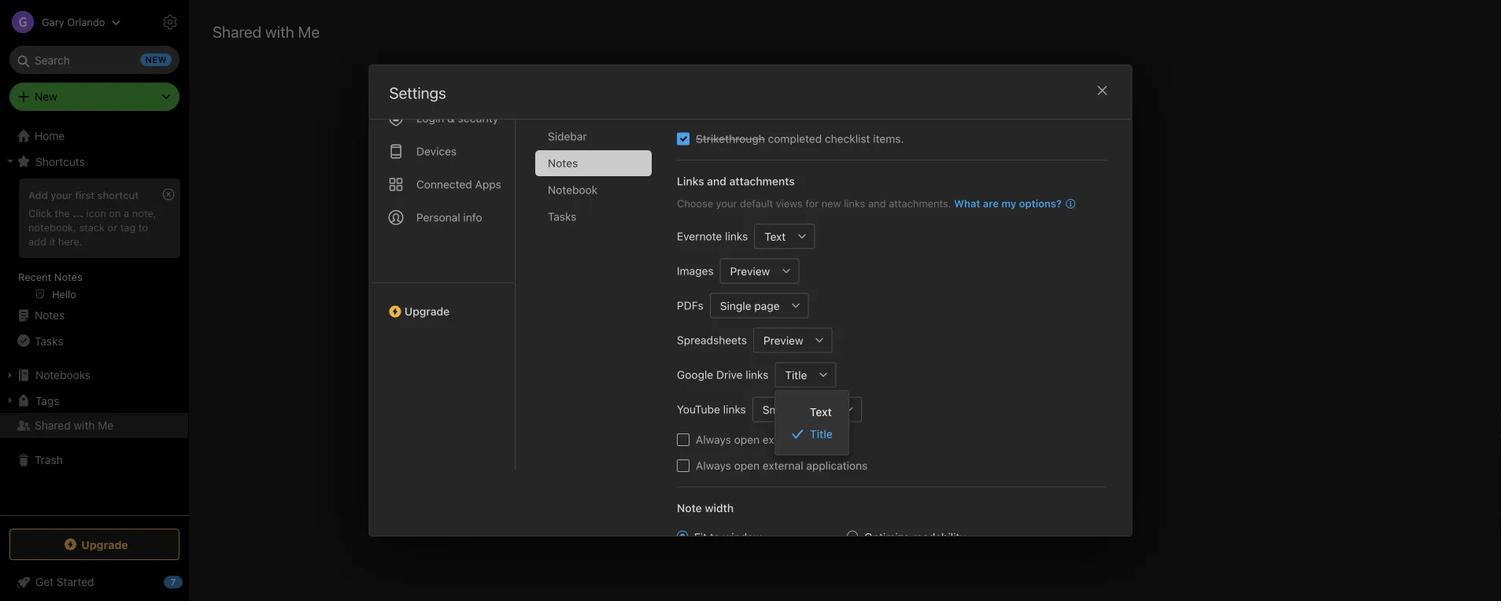 Task type: describe. For each thing, give the bounding box(es) containing it.
personal
[[416, 211, 460, 224]]

the
[[55, 207, 70, 219]]

Choose default view option for PDFs field
[[710, 293, 809, 318]]

add your first shortcut
[[28, 189, 139, 201]]

note
[[677, 502, 702, 515]]

1 horizontal spatial shared
[[213, 22, 262, 41]]

title inside button
[[785, 368, 807, 381]]

google
[[677, 368, 713, 381]]

Always open external applications checkbox
[[677, 460, 690, 472]]

a
[[124, 207, 129, 219]]

Choose default view option for Evernote links field
[[754, 224, 815, 249]]

login & security
[[416, 111, 498, 124]]

for
[[805, 197, 819, 209]]

to inside icon on a note, notebook, stack or tag to add it here.
[[139, 221, 148, 233]]

fit
[[694, 531, 707, 544]]

devices
[[416, 145, 457, 158]]

sidebar tab
[[535, 123, 652, 149]]

choose
[[677, 197, 713, 209]]

single
[[720, 299, 751, 312]]

0 vertical spatial shared
[[839, 357, 883, 374]]

readability
[[913, 531, 966, 544]]

shortcuts button
[[0, 149, 188, 174]]

items.
[[873, 132, 904, 145]]

tab list for choose your default views for new links and attachments.
[[535, 70, 664, 471]]

icon
[[86, 207, 106, 219]]

text inside text "link"
[[810, 406, 832, 419]]

title button
[[775, 362, 811, 387]]

images
[[677, 264, 714, 277]]

new button
[[9, 83, 180, 111]]

text link
[[776, 401, 849, 423]]

personal info
[[416, 211, 482, 224]]

links right drive
[[746, 368, 769, 381]]

stack
[[79, 221, 105, 233]]

Choose default view option for Images field
[[720, 258, 799, 284]]

shared with me inside "shared with me" link
[[35, 419, 114, 432]]

1 horizontal spatial to
[[710, 531, 720, 544]]

text button
[[754, 224, 790, 249]]

Always open external files checkbox
[[677, 434, 690, 446]]

page
[[754, 299, 780, 312]]

views
[[776, 197, 803, 209]]

notebook tab
[[535, 177, 652, 203]]

0 horizontal spatial me
[[98, 419, 114, 432]]

sidebar
[[548, 130, 587, 143]]

recent
[[18, 271, 51, 283]]

files
[[806, 433, 827, 446]]

title link
[[776, 423, 849, 446]]

are
[[983, 197, 999, 209]]

home link
[[0, 124, 189, 149]]

shortcut
[[97, 189, 139, 201]]

links
[[677, 174, 704, 187]]

option group containing fit to window
[[677, 529, 998, 602]]

applications
[[806, 459, 868, 472]]

youtube
[[677, 403, 720, 416]]

trash
[[35, 454, 63, 467]]

tab list for links and attachments
[[370, 54, 515, 471]]

notebooks
[[747, 388, 807, 403]]

fit to window
[[694, 531, 762, 544]]

here. inside shared with me element
[[977, 388, 1006, 403]]

tags
[[35, 394, 59, 407]]

attachments.
[[889, 197, 951, 209]]

info
[[463, 211, 482, 224]]

optimize readability
[[864, 531, 966, 544]]

external for files
[[763, 433, 803, 446]]

window
[[723, 531, 762, 544]]

tasks inside tasks 'tab'
[[548, 210, 576, 223]]

group inside tree
[[0, 174, 188, 310]]

tasks button
[[0, 328, 188, 354]]

on
[[109, 207, 121, 219]]

always open external applications
[[696, 459, 868, 472]]

single page button
[[710, 293, 784, 318]]

preview for images
[[730, 264, 770, 277]]

nothing shared yet
[[784, 357, 907, 374]]

completed
[[768, 132, 822, 145]]

shortcuts
[[35, 155, 85, 168]]

notes link
[[0, 303, 188, 328]]

what are my options?
[[954, 197, 1062, 209]]

click the ...
[[28, 207, 83, 219]]

your for default
[[716, 197, 737, 209]]

close image
[[1094, 81, 1112, 100]]

my
[[1002, 197, 1016, 209]]

settings
[[389, 83, 446, 102]]

up
[[959, 388, 973, 403]]

expand tags image
[[4, 395, 17, 407]]

dropdown list menu
[[776, 401, 849, 446]]

will
[[904, 388, 922, 403]]

click
[[28, 207, 52, 219]]

with inside "shared with me" link
[[74, 419, 95, 432]]

youtube links
[[677, 403, 746, 416]]

connected
[[416, 178, 472, 191]]

2 horizontal spatial with
[[853, 388, 877, 403]]

choose your default views for new links and attachments.
[[677, 197, 951, 209]]

notebook
[[548, 183, 598, 196]]

title inside dropdown list menu
[[810, 428, 833, 441]]

pdfs
[[677, 299, 704, 312]]

apps
[[475, 178, 501, 191]]

single page
[[720, 299, 780, 312]]

always open external files
[[696, 433, 827, 446]]

evernote links
[[677, 230, 748, 243]]

notes and notebooks shared with you will show up here.
[[685, 388, 1006, 403]]

it
[[49, 235, 55, 247]]

add
[[28, 235, 46, 247]]

always for always open external files
[[696, 433, 731, 446]]

links and attachments
[[677, 174, 795, 187]]

1 vertical spatial shared
[[810, 388, 850, 403]]

notebooks link
[[0, 363, 188, 388]]



Task type: locate. For each thing, give the bounding box(es) containing it.
links right new
[[844, 197, 865, 209]]

and
[[707, 174, 726, 187], [868, 197, 886, 209], [722, 388, 744, 403]]

preview button for images
[[720, 258, 774, 284]]

0 vertical spatial open
[[734, 433, 760, 446]]

your up "the"
[[51, 189, 72, 201]]

new
[[35, 90, 57, 103]]

0 horizontal spatial title
[[785, 368, 807, 381]]

first
[[75, 189, 95, 201]]

and down drive
[[722, 388, 744, 403]]

tree
[[0, 124, 189, 515]]

notes inside notes tab
[[548, 156, 578, 169]]

1 vertical spatial upgrade
[[81, 538, 128, 551]]

and inside shared with me element
[[722, 388, 744, 403]]

1 vertical spatial title
[[810, 428, 833, 441]]

0 horizontal spatial text
[[764, 230, 786, 243]]

shared up notes and notebooks shared with you will show up here.
[[839, 357, 883, 374]]

here.
[[58, 235, 82, 247], [977, 388, 1006, 403]]

1 horizontal spatial upgrade button
[[370, 282, 515, 324]]

1 vertical spatial external
[[763, 459, 803, 472]]

preview button
[[720, 258, 774, 284], [753, 328, 807, 353]]

tab list containing login & security
[[370, 54, 515, 471]]

Search text field
[[20, 46, 169, 74]]

login
[[416, 111, 444, 124]]

tags button
[[0, 388, 188, 413]]

&
[[447, 111, 455, 124]]

notes up the youtube
[[685, 388, 719, 403]]

text down views
[[764, 230, 786, 243]]

and for attachments
[[707, 174, 726, 187]]

Choose default view option for Google Drive links field
[[775, 362, 836, 387]]

1 open from the top
[[734, 433, 760, 446]]

strikethrough
[[696, 132, 765, 145]]

with
[[265, 22, 294, 41], [853, 388, 877, 403], [74, 419, 95, 432]]

upgrade
[[404, 305, 450, 318], [81, 538, 128, 551]]

google drive links
[[677, 368, 769, 381]]

open for always open external applications
[[734, 459, 760, 472]]

1 horizontal spatial tasks
[[548, 210, 576, 223]]

None search field
[[20, 46, 169, 74]]

0 horizontal spatial shared
[[35, 419, 71, 432]]

or
[[108, 221, 117, 233]]

shared with me element
[[189, 0, 1502, 602]]

show
[[925, 388, 955, 403]]

tab list
[[370, 54, 515, 471], [535, 70, 664, 471]]

and for notebooks
[[722, 388, 744, 403]]

note,
[[132, 207, 156, 219]]

1 vertical spatial shared with me
[[35, 419, 114, 432]]

1 vertical spatial me
[[98, 419, 114, 432]]

0 vertical spatial title
[[785, 368, 807, 381]]

1 external from the top
[[763, 433, 803, 446]]

shared with me inside shared with me element
[[213, 22, 320, 41]]

0 horizontal spatial tab list
[[370, 54, 515, 471]]

to right fit
[[710, 531, 720, 544]]

tasks up notebooks
[[35, 335, 63, 348]]

and left attachments.
[[868, 197, 886, 209]]

add
[[28, 189, 48, 201]]

always for always open external applications
[[696, 459, 731, 472]]

open down always open external files
[[734, 459, 760, 472]]

0 vertical spatial tasks
[[548, 210, 576, 223]]

tab list containing sidebar
[[535, 70, 664, 471]]

checklist
[[825, 132, 870, 145]]

1 vertical spatial here.
[[977, 388, 1006, 403]]

nothing
[[784, 357, 835, 374]]

upgrade button inside tab list
[[370, 282, 515, 324]]

note width
[[677, 502, 734, 515]]

notes
[[548, 156, 578, 169], [54, 271, 82, 283], [35, 309, 65, 322], [685, 388, 719, 403]]

0 vertical spatial with
[[265, 22, 294, 41]]

0 vertical spatial upgrade
[[404, 305, 450, 318]]

0 vertical spatial external
[[763, 433, 803, 446]]

notes down sidebar
[[548, 156, 578, 169]]

1 vertical spatial preview button
[[753, 328, 807, 353]]

0 horizontal spatial upgrade button
[[9, 529, 180, 561]]

1 vertical spatial open
[[734, 459, 760, 472]]

tasks down the notebook
[[548, 210, 576, 223]]

recent notes
[[18, 271, 82, 283]]

shared down "tags"
[[35, 419, 71, 432]]

1 vertical spatial text
[[810, 406, 832, 419]]

preview inside field
[[763, 334, 803, 347]]

icon on a note, notebook, stack or tag to add it here.
[[28, 207, 156, 247]]

1 horizontal spatial shared with me
[[213, 22, 320, 41]]

shared with me link
[[0, 413, 188, 439]]

1 vertical spatial and
[[868, 197, 886, 209]]

yet
[[887, 357, 907, 374]]

tag
[[120, 221, 136, 233]]

width
[[705, 502, 734, 515]]

options?
[[1019, 197, 1062, 209]]

2 vertical spatial and
[[722, 388, 744, 403]]

1 always from the top
[[696, 433, 731, 446]]

shared
[[839, 357, 883, 374], [810, 388, 850, 403]]

strikethrough completed checklist items.
[[696, 132, 904, 145]]

1 horizontal spatial here.
[[977, 388, 1006, 403]]

notes down recent notes
[[35, 309, 65, 322]]

home
[[35, 130, 65, 143]]

connected apps
[[416, 178, 501, 191]]

preview for spreadsheets
[[763, 334, 803, 347]]

Choose default view option for YouTube links field
[[752, 397, 862, 422]]

0 vertical spatial preview
[[730, 264, 770, 277]]

notes inside shared with me element
[[685, 388, 719, 403]]

tasks inside button
[[35, 335, 63, 348]]

2 external from the top
[[763, 459, 803, 472]]

1 horizontal spatial your
[[716, 197, 737, 209]]

tree containing home
[[0, 124, 189, 515]]

notes inside notes 'link'
[[35, 309, 65, 322]]

settings image
[[161, 13, 180, 32]]

0 vertical spatial shared
[[213, 22, 262, 41]]

your for first
[[51, 189, 72, 201]]

shared with me
[[213, 22, 320, 41], [35, 419, 114, 432]]

2 always from the top
[[696, 459, 731, 472]]

shared right settings image on the top of the page
[[213, 22, 262, 41]]

Choose default view option for Spreadsheets field
[[753, 328, 833, 353]]

0 horizontal spatial here.
[[58, 235, 82, 247]]

title
[[785, 368, 807, 381], [810, 428, 833, 441]]

1 horizontal spatial tab list
[[535, 70, 664, 471]]

0 vertical spatial text
[[764, 230, 786, 243]]

1 vertical spatial upgrade button
[[9, 529, 180, 561]]

what
[[954, 197, 980, 209]]

1 horizontal spatial upgrade
[[404, 305, 450, 318]]

0 horizontal spatial to
[[139, 221, 148, 233]]

notes right recent
[[54, 271, 82, 283]]

notes tab
[[535, 150, 652, 176]]

new
[[822, 197, 841, 209]]

0 vertical spatial me
[[298, 22, 320, 41]]

tasks tab
[[535, 204, 652, 230]]

notebooks
[[35, 369, 91, 382]]

0 horizontal spatial upgrade
[[81, 538, 128, 551]]

always right "always open external applications" checkbox
[[696, 459, 731, 472]]

always right always open external files checkbox
[[696, 433, 731, 446]]

0 vertical spatial here.
[[58, 235, 82, 247]]

evernote
[[677, 230, 722, 243]]

0 horizontal spatial shared with me
[[35, 419, 114, 432]]

preview button for spreadsheets
[[753, 328, 807, 353]]

Select218 checkbox
[[677, 132, 690, 145]]

preview up title button
[[763, 334, 803, 347]]

preview inside field
[[730, 264, 770, 277]]

1 vertical spatial always
[[696, 459, 731, 472]]

0 horizontal spatial your
[[51, 189, 72, 201]]

0 vertical spatial and
[[707, 174, 726, 187]]

notebook,
[[28, 221, 76, 233]]

option group
[[677, 529, 998, 602]]

open
[[734, 433, 760, 446], [734, 459, 760, 472]]

group
[[0, 174, 188, 310]]

here. right it at the left of the page
[[58, 235, 82, 247]]

you
[[880, 388, 901, 403]]

1 horizontal spatial with
[[265, 22, 294, 41]]

tasks
[[548, 210, 576, 223], [35, 335, 63, 348]]

expand notebooks image
[[4, 369, 17, 382]]

0 vertical spatial upgrade button
[[370, 282, 515, 324]]

1 vertical spatial to
[[710, 531, 720, 544]]

optimize
[[864, 531, 910, 544]]

and right 'links'
[[707, 174, 726, 187]]

text inside text button
[[764, 230, 786, 243]]

preview
[[730, 264, 770, 277], [763, 334, 803, 347]]

preview button up title button
[[753, 328, 807, 353]]

...
[[73, 207, 83, 219]]

0 vertical spatial always
[[696, 433, 731, 446]]

2 vertical spatial with
[[74, 419, 95, 432]]

links
[[844, 197, 865, 209], [725, 230, 748, 243], [746, 368, 769, 381], [723, 403, 746, 416]]

preview up single page
[[730, 264, 770, 277]]

1 horizontal spatial me
[[298, 22, 320, 41]]

shared down choose default view option for google drive links field
[[810, 388, 850, 403]]

spreadsheets
[[677, 334, 747, 347]]

security
[[458, 111, 498, 124]]

2 open from the top
[[734, 459, 760, 472]]

title down text "link"
[[810, 428, 833, 441]]

open for always open external files
[[734, 433, 760, 446]]

preview button up single page 'button'
[[720, 258, 774, 284]]

external for applications
[[763, 459, 803, 472]]

1 horizontal spatial text
[[810, 406, 832, 419]]

1 vertical spatial preview
[[763, 334, 803, 347]]

0 vertical spatial shared with me
[[213, 22, 320, 41]]

title up notebooks
[[785, 368, 807, 381]]

0 horizontal spatial tasks
[[35, 335, 63, 348]]

1 vertical spatial tasks
[[35, 335, 63, 348]]

0 vertical spatial to
[[139, 221, 148, 233]]

text up title link
[[810, 406, 832, 419]]

0 vertical spatial preview button
[[720, 258, 774, 284]]

group containing add your first shortcut
[[0, 174, 188, 310]]

1 horizontal spatial title
[[810, 428, 833, 441]]

1 vertical spatial shared
[[35, 419, 71, 432]]

1 vertical spatial with
[[853, 388, 877, 403]]

open up "always open external applications"
[[734, 433, 760, 446]]

default
[[740, 197, 773, 209]]

links down drive
[[723, 403, 746, 416]]

your down links and attachments
[[716, 197, 737, 209]]

links left text button
[[725, 230, 748, 243]]

external up "always open external applications"
[[763, 433, 803, 446]]

to down note,
[[139, 221, 148, 233]]

here. right up
[[977, 388, 1006, 403]]

trash link
[[0, 448, 188, 473]]

external down always open external files
[[763, 459, 803, 472]]

0 horizontal spatial with
[[74, 419, 95, 432]]

here. inside icon on a note, notebook, stack or tag to add it here.
[[58, 235, 82, 247]]



Task type: vqa. For each thing, say whether or not it's contained in the screenshot.
topmost to
yes



